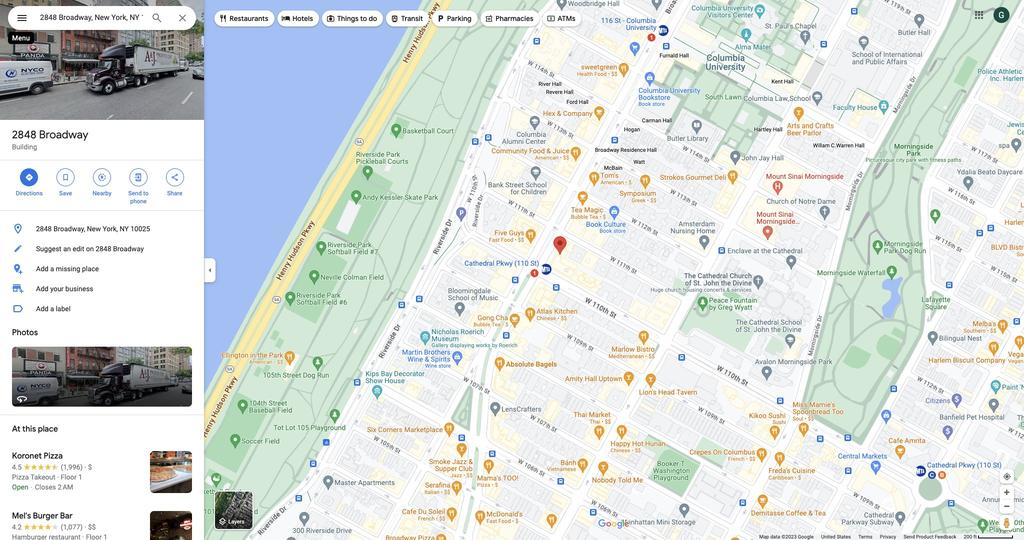 Task type: vqa. For each thing, say whether or not it's contained in the screenshot.


Task type: describe. For each thing, give the bounding box(es) containing it.
layers
[[229, 520, 245, 526]]


[[61, 172, 70, 183]]

united states button
[[822, 534, 852, 541]]

a for label
[[50, 305, 54, 313]]

place inside button
[[82, 265, 99, 273]]

2848 for broadway
[[12, 128, 36, 142]]

2848 broadway, new york, ny 10025
[[36, 225, 150, 233]]

4.2
[[12, 524, 22, 532]]

©2023
[[782, 535, 797, 540]]

add your business
[[36, 285, 93, 293]]

2848 broadway, new york, ny 10025 button
[[0, 219, 204, 239]]

koronet
[[12, 452, 42, 462]]

· for burger
[[84, 524, 86, 532]]

pizza inside pizza takeout · floor 1 open ⋅ closes 2 am
[[12, 474, 29, 482]]

map
[[760, 535, 770, 540]]

to inside send to phone
[[143, 190, 149, 197]]


[[98, 172, 107, 183]]

send product feedback button
[[904, 534, 957, 541]]

koronet pizza
[[12, 452, 63, 462]]

new
[[87, 225, 101, 233]]

states
[[837, 535, 852, 540]]

2 am
[[58, 484, 73, 492]]

pharmacies
[[496, 14, 534, 23]]


[[485, 13, 494, 24]]

broadway inside 2848 broadway building
[[39, 128, 88, 142]]


[[134, 172, 143, 183]]

 parking
[[436, 13, 472, 24]]

price: moderate image
[[88, 524, 96, 532]]

this
[[22, 425, 36, 435]]

collapse side panel image
[[205, 265, 216, 276]]

transit
[[401, 14, 423, 23]]

your
[[50, 285, 64, 293]]

0 vertical spatial pizza
[[44, 452, 63, 462]]

closes
[[35, 484, 56, 492]]

united
[[822, 535, 836, 540]]

none field inside 2848 broadway, new york, ny 10025 field
[[40, 12, 143, 24]]

broadway,
[[53, 225, 85, 233]]

add a missing place
[[36, 265, 99, 273]]

save
[[59, 190, 72, 197]]

0 horizontal spatial place
[[38, 425, 58, 435]]

add a label button
[[0, 299, 204, 319]]

open
[[12, 484, 28, 492]]

mel's
[[12, 512, 31, 522]]

 things to do
[[326, 13, 377, 24]]

directions
[[16, 190, 43, 197]]

add a label
[[36, 305, 71, 313]]

nearby
[[93, 190, 112, 197]]

add for add a missing place
[[36, 265, 49, 273]]

business
[[65, 285, 93, 293]]


[[436, 13, 445, 24]]

10025
[[131, 225, 150, 233]]

google
[[798, 535, 814, 540]]

· for pizza
[[84, 464, 86, 472]]

 transit
[[390, 13, 423, 24]]

building
[[12, 143, 37, 151]]

pizza takeout · floor 1 open ⋅ closes 2 am
[[12, 474, 82, 492]]

on
[[86, 245, 94, 253]]

 hotels
[[282, 13, 313, 24]]


[[219, 13, 228, 24]]

terms
[[859, 535, 873, 540]]

product
[[917, 535, 934, 540]]

label
[[56, 305, 71, 313]]

ny
[[120, 225, 129, 233]]

google maps element
[[0, 0, 1025, 541]]

takeout
[[30, 474, 55, 482]]


[[170, 172, 179, 183]]

do
[[369, 14, 377, 23]]

edit
[[73, 245, 84, 253]]



Task type: locate. For each thing, give the bounding box(es) containing it.
 atms
[[547, 13, 576, 24]]

add
[[36, 265, 49, 273], [36, 285, 49, 293], [36, 305, 49, 313]]

 button
[[8, 6, 36, 32]]

broadway
[[39, 128, 88, 142], [113, 245, 144, 253]]

at this place
[[12, 425, 58, 435]]

4.2 stars 1,077 reviews image
[[12, 523, 83, 533]]

4.5
[[12, 464, 22, 472]]

send to phone
[[128, 190, 149, 205]]

footer containing map data ©2023 google
[[760, 534, 964, 541]]

mel's burger bar
[[12, 512, 73, 522]]

actions for 2848 broadway region
[[0, 161, 204, 211]]


[[25, 172, 34, 183]]

2848 broadway main content
[[0, 0, 204, 541]]

feedback
[[935, 535, 957, 540]]

2848 inside 2848 broadway building
[[12, 128, 36, 142]]

things
[[337, 14, 359, 23]]

to left do
[[360, 14, 367, 23]]

$
[[88, 464, 92, 472]]

(1,077)
[[61, 524, 83, 532]]

map data ©2023 google
[[760, 535, 814, 540]]

2848 for broadway,
[[36, 225, 52, 233]]

broadway inside button
[[113, 245, 144, 253]]

0 vertical spatial broadway
[[39, 128, 88, 142]]

1 horizontal spatial broadway
[[113, 245, 144, 253]]

2 a from the top
[[50, 305, 54, 313]]

0 vertical spatial to
[[360, 14, 367, 23]]

a left missing
[[50, 265, 54, 273]]

pizza
[[44, 452, 63, 462], [12, 474, 29, 482]]

0 horizontal spatial send
[[128, 190, 142, 197]]

1 vertical spatial place
[[38, 425, 58, 435]]

burger
[[33, 512, 58, 522]]

add inside "button"
[[36, 305, 49, 313]]

show street view coverage image
[[1000, 516, 1015, 531]]

send inside send to phone
[[128, 190, 142, 197]]

restaurants
[[230, 14, 269, 23]]

floor
[[61, 474, 77, 482]]

200 ft button
[[964, 535, 1014, 540]]

an
[[63, 245, 71, 253]]

2 vertical spatial 2848
[[96, 245, 111, 253]]

0 vertical spatial send
[[128, 190, 142, 197]]

terms button
[[859, 534, 873, 541]]

united states
[[822, 535, 852, 540]]

 restaurants
[[219, 13, 269, 24]]


[[390, 13, 399, 24]]

1 vertical spatial ·
[[57, 474, 59, 482]]

1 vertical spatial to
[[143, 190, 149, 197]]

1 vertical spatial 2848
[[36, 225, 52, 233]]

show your location image
[[1003, 473, 1012, 482]]

a left "label"
[[50, 305, 54, 313]]

· left $
[[84, 464, 86, 472]]

pizza up 4.5 stars 1,996 reviews image
[[44, 452, 63, 462]]

google account: greg robinson  
(robinsongreg175@gmail.com) image
[[994, 7, 1010, 23]]

send up phone
[[128, 190, 142, 197]]

footer inside the google maps element
[[760, 534, 964, 541]]

place
[[82, 265, 99, 273], [38, 425, 58, 435]]

add inside button
[[36, 265, 49, 273]]

zoom in image
[[1004, 489, 1011, 497]]

privacy button
[[881, 534, 897, 541]]

data
[[771, 535, 781, 540]]

suggest an edit on 2848 broadway
[[36, 245, 144, 253]]

hotels
[[293, 14, 313, 23]]

a for missing
[[50, 265, 54, 273]]

a inside add a label "button"
[[50, 305, 54, 313]]

to up phone
[[143, 190, 149, 197]]

0 vertical spatial ·
[[84, 464, 86, 472]]

$$
[[88, 524, 96, 532]]

add a missing place button
[[0, 259, 204, 279]]

 search field
[[8, 6, 196, 32]]

2848 up building
[[12, 128, 36, 142]]

1 vertical spatial pizza
[[12, 474, 29, 482]]

add down suggest
[[36, 265, 49, 273]]

· inside pizza takeout · floor 1 open ⋅ closes 2 am
[[57, 474, 59, 482]]

ft
[[974, 535, 978, 540]]

2 vertical spatial add
[[36, 305, 49, 313]]

add left "label"
[[36, 305, 49, 313]]

to inside  things to do
[[360, 14, 367, 23]]

zoom out image
[[1004, 503, 1011, 511]]

1 vertical spatial send
[[904, 535, 915, 540]]

suggest an edit on 2848 broadway button
[[0, 239, 204, 259]]


[[326, 13, 335, 24]]

0 vertical spatial place
[[82, 265, 99, 273]]

broadway down ny
[[113, 245, 144, 253]]

to
[[360, 14, 367, 23], [143, 190, 149, 197]]

add left the your
[[36, 285, 49, 293]]

0 horizontal spatial broadway
[[39, 128, 88, 142]]

send left product at the right bottom of page
[[904, 535, 915, 540]]

1 vertical spatial add
[[36, 285, 49, 293]]


[[547, 13, 556, 24]]

2848 right on
[[96, 245, 111, 253]]

(1,996)
[[61, 464, 83, 472]]

send
[[128, 190, 142, 197], [904, 535, 915, 540]]

suggest
[[36, 245, 62, 253]]

footer
[[760, 534, 964, 541]]

3 add from the top
[[36, 305, 49, 313]]

parking
[[447, 14, 472, 23]]

a inside add a missing place button
[[50, 265, 54, 273]]

a
[[50, 265, 54, 273], [50, 305, 54, 313]]

add for add a label
[[36, 305, 49, 313]]

add your business link
[[0, 279, 204, 299]]

privacy
[[881, 535, 897, 540]]

2848 Broadway, New York, NY 10025 field
[[8, 6, 196, 30]]

None field
[[40, 12, 143, 24]]

1 horizontal spatial to
[[360, 14, 367, 23]]

200 ft
[[964, 535, 978, 540]]

send inside button
[[904, 535, 915, 540]]

1 horizontal spatial place
[[82, 265, 99, 273]]

add for add your business
[[36, 285, 49, 293]]

2848 inside suggest an edit on 2848 broadway button
[[96, 245, 111, 253]]

2848 inside 2848 broadway, new york, ny 10025 button
[[36, 225, 52, 233]]


[[282, 13, 291, 24]]

1 vertical spatial broadway
[[113, 245, 144, 253]]

pizza up open
[[12, 474, 29, 482]]

2848 up suggest
[[36, 225, 52, 233]]

· $$
[[84, 524, 96, 532]]

at
[[12, 425, 20, 435]]

atms
[[558, 14, 576, 23]]

broadway up 
[[39, 128, 88, 142]]

place down on
[[82, 265, 99, 273]]

0 horizontal spatial pizza
[[12, 474, 29, 482]]

· $
[[84, 464, 92, 472]]

· left $$
[[84, 524, 86, 532]]

place right this
[[38, 425, 58, 435]]

share
[[167, 190, 183, 197]]

1 horizontal spatial pizza
[[44, 452, 63, 462]]

 pharmacies
[[485, 13, 534, 24]]


[[16, 11, 28, 25]]

york,
[[103, 225, 118, 233]]

1 vertical spatial a
[[50, 305, 54, 313]]

bar
[[60, 512, 73, 522]]

1 a from the top
[[50, 265, 54, 273]]

send for send to phone
[[128, 190, 142, 197]]

photos
[[12, 328, 38, 338]]

send product feedback
[[904, 535, 957, 540]]

⋅
[[30, 484, 33, 492]]

missing
[[56, 265, 80, 273]]

4.5 stars 1,996 reviews image
[[12, 463, 83, 473]]

1
[[78, 474, 82, 482]]

0 vertical spatial a
[[50, 265, 54, 273]]

2 vertical spatial ·
[[84, 524, 86, 532]]

phone
[[130, 198, 147, 205]]

price: inexpensive image
[[88, 464, 92, 472]]

200
[[964, 535, 973, 540]]

send for send product feedback
[[904, 535, 915, 540]]

0 vertical spatial add
[[36, 265, 49, 273]]

1 horizontal spatial send
[[904, 535, 915, 540]]

· left floor
[[57, 474, 59, 482]]

2848 broadway building
[[12, 128, 88, 151]]

0 vertical spatial 2848
[[12, 128, 36, 142]]

0 horizontal spatial to
[[143, 190, 149, 197]]

1 add from the top
[[36, 265, 49, 273]]

2 add from the top
[[36, 285, 49, 293]]



